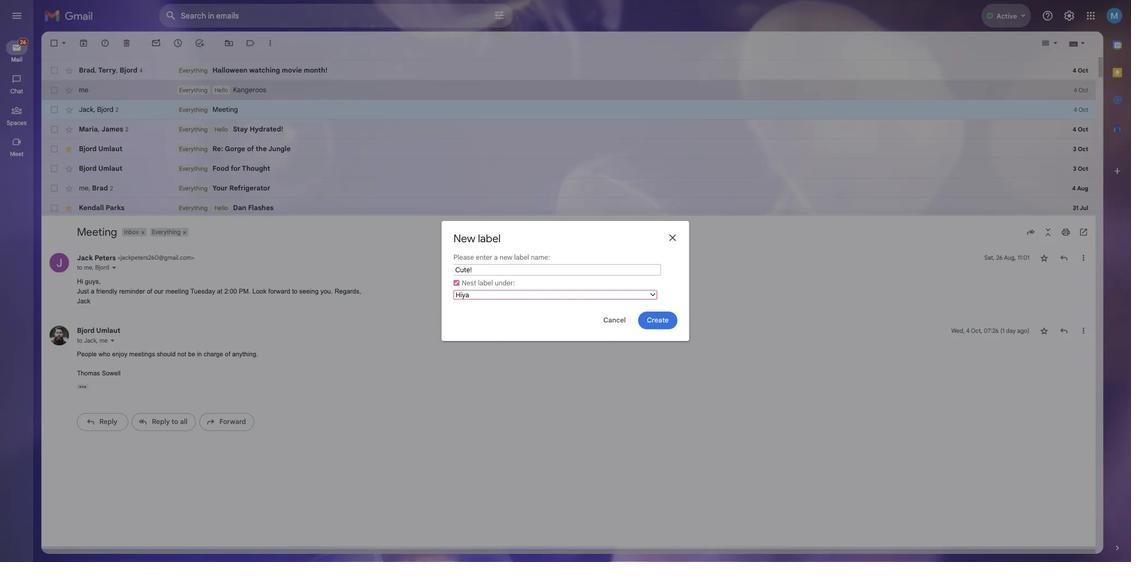 Task type: locate. For each thing, give the bounding box(es) containing it.
4 right terry
[[155, 74, 158, 82]]

meeting main content
[[46, 35, 1131, 562]]

3 row from the top
[[46, 133, 1131, 155]]

0 vertical spatial hello
[[238, 96, 253, 104]]

0 vertical spatial meeting
[[236, 117, 264, 126]]

me up who
[[110, 374, 119, 383]]

brad left terry
[[87, 73, 105, 83]]

jackpeters260@gmail.com
[[134, 282, 212, 291]]

1 vertical spatial hello
[[238, 139, 253, 148]]

everything your refrigerator
[[199, 204, 300, 214]]

new label alert dialog
[[491, 246, 766, 379]]

jack up to me , bjord
[[85, 282, 103, 291]]

stay
[[259, 139, 275, 148]]

5 row from the top
[[46, 177, 1131, 198]]

add to tasks image
[[216, 43, 227, 53]]

0 vertical spatial 4
[[155, 74, 158, 82]]

seeing
[[332, 319, 354, 328]]

me up kendall
[[87, 204, 98, 214]]

a right day
[[1130, 364, 1131, 372]]

1 vertical spatial 2
[[139, 140, 142, 148]]

sat, 26 aug, 1
[[1094, 282, 1131, 291]]

bjord umlaut for re:
[[87, 161, 136, 170]]

0 horizontal spatial 2
[[122, 205, 125, 213]]

bjord umlaut up 'to jack , me'
[[85, 363, 134, 372]]

4
[[155, 74, 158, 82], [1074, 364, 1077, 372]]

07:26
[[1093, 364, 1110, 372]]

2 vertical spatial a
[[1130, 364, 1131, 372]]

reminder
[[132, 319, 161, 328]]

just a friendly reminder of our meeting tuesday at 2:00 pm. look forward to seeing you. regards, jack
[[85, 319, 401, 339]]

0 horizontal spatial a
[[101, 319, 105, 328]]

jack , bjord 2
[[87, 117, 131, 126]]

2 vertical spatial 2
[[122, 205, 125, 213]]

mail heading
[[0, 62, 37, 71]]

1 vertical spatial to
[[324, 319, 330, 328]]

umlaut up 'to jack , me'
[[107, 363, 134, 372]]

mail
[[12, 62, 25, 70]]

re:
[[236, 161, 248, 170]]

1 vertical spatial meeting
[[85, 251, 130, 265]]

wed, 4 oct, 07:26 (1 day a
[[1057, 364, 1131, 372]]

meeting
[[236, 117, 264, 126], [85, 251, 130, 265]]

bjord inside meeting row
[[108, 117, 126, 126]]

Please enter a new label name: field
[[504, 294, 735, 306]]

1 vertical spatial umlaut
[[109, 183, 136, 192]]

brad
[[87, 73, 105, 83], [102, 204, 120, 214]]

everything
[[199, 74, 230, 82], [199, 96, 230, 104], [199, 118, 230, 126], [199, 139, 230, 148], [199, 161, 230, 169], [199, 183, 230, 191], [199, 205, 230, 213], [199, 227, 230, 235], [168, 254, 200, 262]]

1 horizontal spatial label
[[571, 281, 588, 291]]

me
[[87, 95, 98, 105], [87, 204, 98, 214], [93, 293, 102, 301], [110, 374, 119, 383]]

everything inside the kendall parks row
[[199, 227, 230, 235]]

1 vertical spatial of
[[163, 319, 169, 328]]

to inside just a friendly reminder of our meeting tuesday at 2:00 pm. look forward to seeing you. regards, jack
[[324, 319, 330, 328]]

umlaut for food for thought
[[109, 183, 136, 192]]

0 vertical spatial bjord umlaut
[[87, 161, 136, 170]]

row
[[46, 67, 1131, 89], [46, 89, 1131, 111], [46, 133, 1131, 155], [46, 155, 1131, 177], [46, 177, 1131, 198]]

chat heading
[[0, 97, 37, 106]]

<
[[130, 282, 134, 291]]

kendall parks
[[87, 226, 138, 236]]

not
[[197, 390, 207, 398]]

jack down just
[[85, 330, 100, 339]]

umlaut down james
[[109, 161, 136, 170]]

1 horizontal spatial 2
[[128, 118, 131, 126]]

people who enjoy meetings should not be in charge of anything.
[[85, 390, 286, 398]]

archive image
[[87, 43, 98, 53]]

watching
[[277, 73, 311, 83]]

brad inside row
[[87, 73, 105, 83]]

2 horizontal spatial a
[[1130, 364, 1131, 372]]

thomas
[[85, 411, 111, 419]]

who
[[109, 390, 122, 398]]

1 vertical spatial a
[[101, 319, 105, 328]]

2 inside me , brad 2
[[122, 205, 125, 213]]

me inside your refrigerator row
[[87, 204, 98, 214]]

meeting down kendall parks
[[85, 251, 130, 265]]

1 hello from the top
[[238, 96, 253, 104]]

of
[[274, 161, 282, 170], [163, 319, 169, 328], [250, 390, 256, 398]]

label up enter
[[531, 258, 556, 273]]

, inside your refrigerator row
[[98, 204, 100, 214]]

sat, 26 aug, 1 cell
[[1094, 281, 1131, 292]]

new label
[[504, 258, 556, 273]]

thomas sowell
[[85, 411, 134, 419]]

0 vertical spatial 2
[[128, 118, 131, 126]]

kendall parks row
[[46, 220, 1131, 242]]

4 inside cell
[[1074, 364, 1077, 372]]

bjord umlaut
[[87, 161, 136, 170], [87, 183, 136, 192], [85, 363, 134, 372]]

>
[[212, 282, 216, 291]]

new
[[555, 281, 569, 291]]

2 vertical spatial to
[[85, 374, 91, 383]]

new label heading
[[504, 258, 556, 273]]

to
[[85, 293, 91, 301], [324, 319, 330, 328], [85, 374, 91, 383]]

anything.
[[258, 390, 286, 398]]

label
[[531, 258, 556, 273], [571, 281, 588, 291]]

parks
[[117, 226, 138, 236]]

1 vertical spatial brad
[[102, 204, 120, 214]]

1 vertical spatial label
[[571, 281, 588, 291]]

enjoy
[[124, 390, 141, 398]]

hello
[[238, 96, 253, 104], [238, 139, 253, 148]]

jack up 'maria'
[[87, 117, 104, 126]]

bjord umlaut for food
[[87, 183, 136, 192]]

your refrigerator row
[[46, 198, 1131, 220]]

1 horizontal spatial 4
[[1074, 364, 1077, 372]]

bjord up 'to jack , me'
[[85, 363, 105, 372]]

wed,
[[1057, 364, 1072, 372]]

hello for stay hydrated!
[[238, 139, 253, 148]]

everything inside everything meeting
[[199, 118, 230, 126]]

0 vertical spatial label
[[531, 258, 556, 273]]

to up people
[[85, 374, 91, 383]]

2 up parks
[[122, 205, 125, 213]]

james
[[112, 139, 137, 148]]

2 right james
[[139, 140, 142, 148]]

umlaut inside jack peters list
[[107, 363, 134, 372]]

label right new on the bottom
[[571, 281, 588, 291]]

4 left oct,
[[1074, 364, 1077, 372]]

1 vertical spatial 4
[[1074, 364, 1077, 372]]

2 vertical spatial bjord umlaut
[[85, 363, 134, 372]]

meeting up stay
[[236, 117, 264, 126]]

0 vertical spatial brad
[[87, 73, 105, 83]]

refrigerator
[[255, 204, 300, 214]]

at
[[241, 319, 247, 328]]

to for to me , bjord
[[85, 293, 91, 301]]

meeting inside row
[[236, 117, 264, 126]]

2 inside jack , bjord 2
[[128, 118, 131, 126]]

a left new on the bottom
[[549, 281, 553, 291]]

brad up kendall parks
[[102, 204, 120, 214]]

spaces heading
[[0, 132, 37, 141]]

a inside just a friendly reminder of our meeting tuesday at 2:00 pm. look forward to seeing you. regards, jack
[[101, 319, 105, 328]]

jack
[[87, 117, 104, 126], [85, 282, 103, 291], [85, 330, 100, 339], [93, 374, 107, 383]]

jack inside just a friendly reminder of our meeting tuesday at 2:00 pm. look forward to seeing you. regards, jack
[[85, 330, 100, 339]]

1 vertical spatial bjord umlaut
[[87, 183, 136, 192]]

0 horizontal spatial label
[[531, 258, 556, 273]]

2 row from the top
[[46, 89, 1131, 111]]

everything link
[[197, 226, 1131, 237]]

tab panel
[[46, 41, 1131, 562]]

of right the charge
[[250, 390, 256, 398]]

to jack , me
[[85, 374, 119, 383]]

2 vertical spatial umlaut
[[107, 363, 134, 372]]

2 horizontal spatial 2
[[139, 140, 142, 148]]

everything inside button
[[168, 254, 200, 262]]

to for to jack , me
[[85, 374, 91, 383]]

halloween
[[236, 73, 275, 83]]

1 horizontal spatial meeting
[[236, 117, 264, 126]]

0 horizontal spatial 4
[[155, 74, 158, 82]]

a
[[549, 281, 553, 291], [101, 319, 105, 328], [1130, 364, 1131, 372]]

1 horizontal spatial a
[[549, 281, 553, 291]]

1 horizontal spatial of
[[250, 390, 256, 398]]

name:
[[590, 281, 611, 291]]

0 horizontal spatial meeting
[[85, 251, 130, 265]]

umlaut up me , brad 2
[[109, 183, 136, 192]]

hello left stay
[[238, 139, 253, 148]]

0 horizontal spatial of
[[163, 319, 169, 328]]

me up jack , bjord 2
[[87, 95, 98, 105]]

1 row from the top
[[46, 67, 1131, 89]]

stay hydrated!
[[259, 139, 314, 148]]

be
[[209, 390, 217, 398]]

2 horizontal spatial of
[[274, 161, 282, 170]]

jack peters < jackpeters260@gmail.com >
[[85, 282, 216, 291]]

2
[[128, 118, 131, 126], [139, 140, 142, 148], [122, 205, 125, 213]]

bjord umlaut up me , brad 2
[[87, 183, 136, 192]]

umlaut
[[109, 161, 136, 170], [109, 183, 136, 192], [107, 363, 134, 372]]

4 inside the brad , terry , bjord 4
[[155, 74, 158, 82]]

1
[[1131, 282, 1131, 291]]

2 up james
[[128, 118, 131, 126]]

2 hello from the top
[[238, 139, 253, 148]]

,
[[105, 73, 107, 83], [129, 73, 131, 83], [104, 117, 106, 126], [108, 139, 110, 148], [98, 204, 100, 214], [102, 293, 104, 301], [107, 374, 109, 383]]

to left seeing
[[324, 319, 330, 328]]

spaces
[[8, 132, 30, 140]]

hello down halloween
[[238, 96, 253, 104]]

0 vertical spatial to
[[85, 293, 91, 301]]

meeting
[[183, 319, 209, 328]]

of left the the
[[274, 161, 282, 170]]

0 vertical spatial umlaut
[[109, 161, 136, 170]]

to up just
[[85, 293, 91, 301]]

meet
[[11, 167, 26, 175]]

bjord down "peters"
[[105, 293, 121, 301]]

bjord
[[133, 73, 152, 83], [108, 117, 126, 126], [87, 161, 107, 170], [87, 183, 107, 192], [105, 293, 121, 301], [85, 363, 105, 372]]

of left our
[[163, 319, 169, 328]]

of inside row
[[274, 161, 282, 170]]

mail navigation
[[0, 35, 38, 562]]

0 vertical spatial of
[[274, 161, 282, 170]]

bjord umlaut down maria , james 2
[[87, 161, 136, 170]]

bjord up maria , james 2
[[108, 117, 126, 126]]

tab panel containing brad
[[46, 41, 1131, 562]]

0 vertical spatial a
[[549, 281, 553, 291]]

a right just
[[101, 319, 105, 328]]



Task type: describe. For each thing, give the bounding box(es) containing it.
please
[[504, 281, 527, 291]]

inbox
[[138, 254, 154, 262]]

food
[[236, 183, 254, 192]]

me up just
[[93, 293, 102, 301]]

4 row from the top
[[46, 155, 1131, 177]]

2 vertical spatial of
[[250, 390, 256, 398]]

everything button
[[166, 253, 201, 263]]

everything inside everything food for thought
[[199, 183, 230, 191]]

jack peters list
[[46, 270, 1131, 489]]

kangeroos
[[259, 95, 296, 105]]

2 inside maria , james 2
[[139, 140, 142, 148]]

everything inside 'everything re: gorge of the jungle'
[[199, 161, 230, 169]]

regards,
[[372, 319, 401, 328]]

to me , bjord
[[85, 293, 121, 301]]

everything meeting
[[199, 117, 264, 126]]

in
[[219, 390, 224, 398]]

month!
[[337, 73, 364, 83]]

you.
[[356, 319, 370, 328]]

sowell
[[113, 411, 134, 419]]

a inside alert dialog
[[549, 281, 553, 291]]

brad inside your refrigerator row
[[102, 204, 120, 214]]

inbox button
[[135, 253, 155, 263]]

everything inside everything halloween watching movie month!
[[199, 74, 230, 82]]

peters
[[105, 282, 129, 291]]

chat
[[11, 97, 26, 105]]

umlaut for re: gorge of the jungle
[[109, 161, 136, 170]]

gorge
[[249, 161, 272, 170]]

meet heading
[[0, 167, 37, 176]]

maria , james 2
[[87, 139, 142, 148]]

Search in emails search field
[[177, 4, 570, 31]]

advanced search options image
[[544, 6, 566, 28]]

hello for kangeroos
[[238, 96, 253, 104]]

kendall
[[87, 226, 115, 236]]

a inside cell
[[1130, 364, 1131, 372]]

delete image
[[135, 43, 146, 53]]

movie
[[313, 73, 335, 83]]

the
[[284, 161, 296, 170]]

our
[[171, 319, 181, 328]]

tuesday
[[211, 319, 239, 328]]

look
[[280, 319, 296, 328]]

26
[[1107, 282, 1114, 291]]

everything re: gorge of the jungle
[[199, 161, 323, 170]]

meetings
[[143, 390, 172, 398]]

2 for your
[[122, 205, 125, 213]]

me , brad 2
[[87, 204, 125, 214]]

enter
[[529, 281, 547, 291]]

row containing maria
[[46, 133, 1131, 155]]

jungle
[[298, 161, 323, 170]]

wed, 4 oct, 07:26 (1 day a cell
[[1057, 362, 1131, 373]]

row containing me
[[46, 89, 1131, 111]]

, inside meeting row
[[104, 117, 106, 126]]

report spam image
[[111, 43, 122, 53]]

bjord umlaut inside jack peters list
[[85, 363, 134, 372]]

for
[[256, 183, 267, 192]]

charge
[[226, 390, 248, 398]]

pm.
[[265, 319, 278, 328]]

thought
[[268, 183, 300, 192]]

brad , terry , bjord 4
[[87, 73, 158, 83]]

new
[[504, 258, 528, 273]]

sat,
[[1094, 282, 1105, 291]]

2 for meeting
[[128, 118, 131, 126]]

hydrated!
[[277, 139, 314, 148]]

2:00
[[249, 319, 263, 328]]

search in emails image
[[180, 8, 200, 27]]

meeting row
[[46, 111, 1131, 133]]

your
[[236, 204, 253, 214]]

terry
[[109, 73, 129, 83]]

row containing brad
[[46, 67, 1131, 89]]

oct,
[[1079, 364, 1091, 372]]

bjord down 'maria'
[[87, 161, 107, 170]]

people
[[85, 390, 107, 398]]

day
[[1118, 364, 1129, 372]]

aug,
[[1116, 282, 1129, 291]]

mail, 26 unread messages image
[[19, 45, 31, 55]]

just
[[85, 319, 99, 328]]

jack up people
[[93, 374, 107, 383]]

bjord up me , brad 2
[[87, 183, 107, 192]]

should
[[174, 390, 195, 398]]

forward
[[298, 319, 322, 328]]

everything halloween watching movie month!
[[199, 73, 364, 83]]

(1
[[1111, 364, 1116, 372]]

please enter a new label name:
[[504, 281, 611, 291]]

snooze image
[[192, 43, 203, 53]]

friendly
[[107, 319, 130, 328]]

jack inside meeting row
[[87, 117, 104, 126]]

bjord right terry
[[133, 73, 152, 83]]

of inside just a friendly reminder of our meeting tuesday at 2:00 pm. look forward to seeing you. regards, jack
[[163, 319, 169, 328]]

everything inside the everything your refrigerator
[[199, 205, 230, 213]]

everything food for thought
[[199, 183, 300, 192]]

jack peters cell
[[85, 282, 216, 291]]

maria
[[87, 139, 108, 148]]



Task type: vqa. For each thing, say whether or not it's contained in the screenshot.
turned in Google may use my email, chat, and video content to personalize my experience and provide smart features. If I opt out, such features will be turned off.
no



